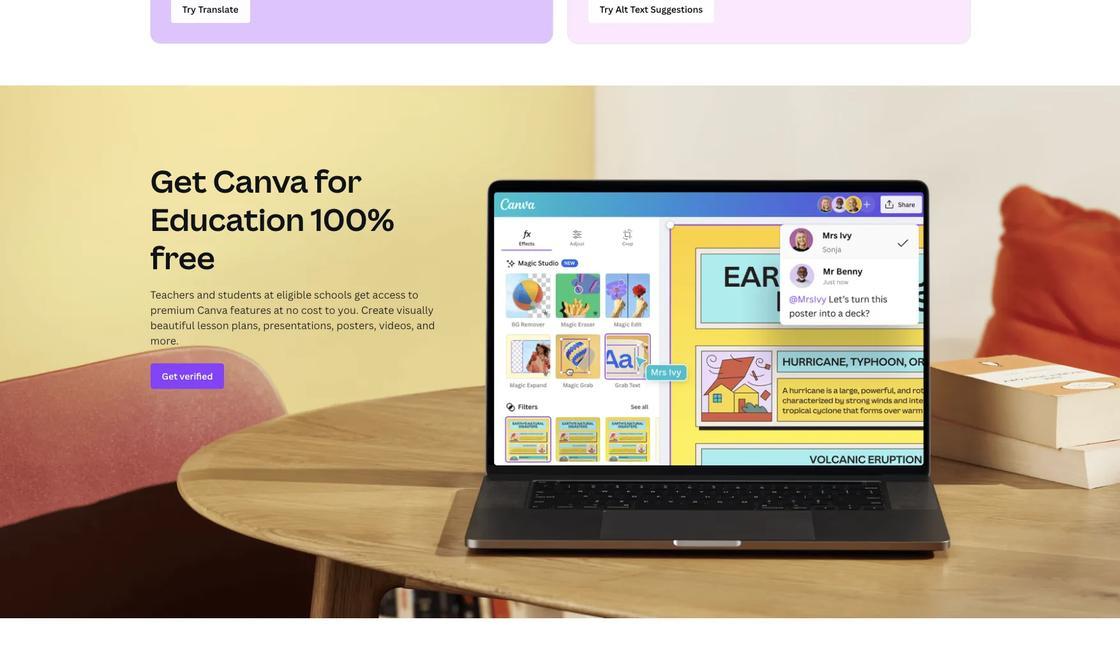 Task type: describe. For each thing, give the bounding box(es) containing it.
eligible
[[277, 288, 312, 302]]

students
[[218, 288, 262, 302]]

for
[[314, 160, 362, 202]]

canva inside teachers and students at eligible schools get access to premium canva features at no cost to you. create visually beautiful lesson plans, presentations, posters, videos, and more.
[[197, 303, 228, 317]]

get canva for education 100% free
[[150, 160, 395, 278]]

access
[[373, 288, 406, 302]]

get
[[355, 288, 370, 302]]

cost
[[301, 303, 323, 317]]

videos,
[[379, 319, 414, 333]]

teachers and students at eligible schools get access to premium canva features at no cost to you. create visually beautiful lesson plans, presentations, posters, videos, and more.
[[150, 288, 435, 348]]

0 horizontal spatial to
[[325, 303, 336, 317]]

1 vertical spatial at
[[274, 303, 284, 317]]

0 vertical spatial to
[[408, 288, 419, 302]]

beautiful
[[150, 319, 195, 333]]

free
[[150, 237, 215, 278]]

visually
[[397, 303, 434, 317]]

no
[[286, 303, 299, 317]]

features
[[230, 303, 271, 317]]

teachers
[[150, 288, 194, 302]]



Task type: vqa. For each thing, say whether or not it's contained in the screenshot.
the leftmost text
no



Task type: locate. For each thing, give the bounding box(es) containing it.
0 vertical spatial at
[[264, 288, 274, 302]]

more.
[[150, 334, 179, 348]]

and down visually
[[417, 319, 435, 333]]

schools
[[314, 288, 352, 302]]

and up lesson
[[197, 288, 216, 302]]

premium
[[150, 303, 195, 317]]

100%
[[311, 199, 395, 240]]

0 vertical spatial canva
[[213, 160, 308, 202]]

0 vertical spatial and
[[197, 288, 216, 302]]

to up visually
[[408, 288, 419, 302]]

plans,
[[232, 319, 261, 333]]

lesson
[[197, 319, 229, 333]]

and
[[197, 288, 216, 302], [417, 319, 435, 333]]

at up features
[[264, 288, 274, 302]]

posters,
[[337, 319, 377, 333]]

at
[[264, 288, 274, 302], [274, 303, 284, 317]]

get
[[150, 160, 207, 202]]

to down the schools
[[325, 303, 336, 317]]

education
[[150, 199, 305, 240]]

1 vertical spatial and
[[417, 319, 435, 333]]

1 vertical spatial to
[[325, 303, 336, 317]]

canva
[[213, 160, 308, 202], [197, 303, 228, 317]]

presentations,
[[263, 319, 334, 333]]

1 vertical spatial canva
[[197, 303, 228, 317]]

create
[[361, 303, 394, 317]]

1 horizontal spatial to
[[408, 288, 419, 302]]

you.
[[338, 303, 359, 317]]

canva inside get canva for education 100% free
[[213, 160, 308, 202]]

0 horizontal spatial and
[[197, 288, 216, 302]]

to
[[408, 288, 419, 302], [325, 303, 336, 317]]

at left the "no"
[[274, 303, 284, 317]]

1 horizontal spatial and
[[417, 319, 435, 333]]



